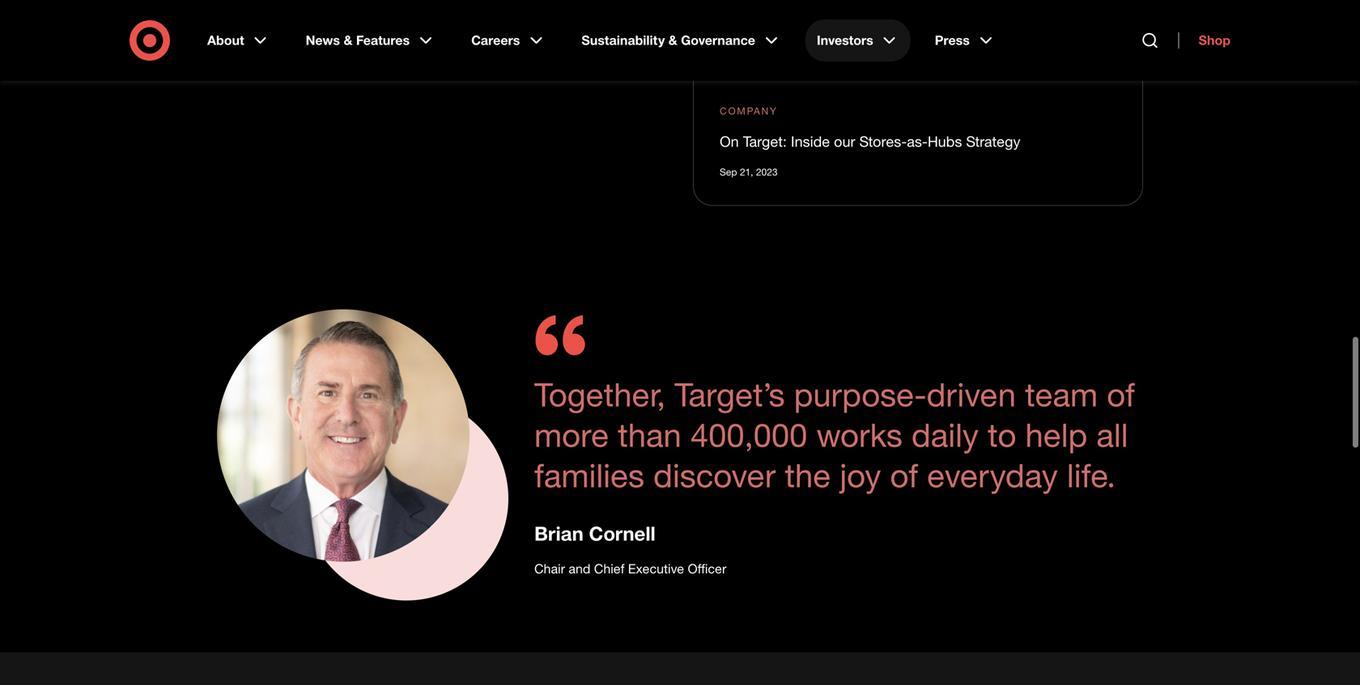 Task type: locate. For each thing, give the bounding box(es) containing it.
chair
[[535, 562, 565, 578]]

chair and chief executive officer
[[535, 562, 727, 578]]

&
[[344, 32, 353, 48], [669, 32, 678, 48]]

cornell
[[589, 523, 656, 546]]

works
[[817, 416, 903, 455]]

& right news
[[344, 32, 353, 48]]

investors
[[817, 32, 874, 48]]

target's
[[675, 375, 785, 415]]

21,
[[740, 166, 754, 178]]

careers
[[471, 32, 520, 48]]

everyday
[[927, 456, 1058, 496]]

features
[[356, 32, 410, 48]]

shop link
[[1179, 32, 1231, 49]]

team
[[1025, 375, 1098, 415]]

2023
[[756, 166, 778, 178]]

our
[[834, 133, 856, 150]]

help
[[1026, 416, 1088, 455]]

strategy
[[966, 133, 1021, 150]]

officer
[[688, 562, 727, 578]]

& left governance
[[669, 32, 678, 48]]

all
[[1097, 416, 1129, 455]]

together, target's purpose-driven team of more than 400,000 works daily to help all families discover the joy of everyday life.
[[535, 375, 1135, 496]]

of
[[1107, 375, 1135, 415], [890, 456, 918, 496]]

& for features
[[344, 32, 353, 48]]

company link
[[720, 103, 778, 118]]

on target: inside our stores-as-hubs strategy
[[720, 133, 1021, 150]]

0 horizontal spatial &
[[344, 32, 353, 48]]

1 horizontal spatial &
[[669, 32, 678, 48]]

investors link
[[806, 19, 911, 62]]

1 vertical spatial of
[[890, 456, 918, 496]]

0 vertical spatial of
[[1107, 375, 1135, 415]]

executive
[[628, 562, 684, 578]]

news & features
[[306, 32, 410, 48]]

of right joy
[[890, 456, 918, 496]]

sep
[[720, 166, 737, 178]]

0 horizontal spatial of
[[890, 456, 918, 496]]

shop
[[1199, 32, 1231, 48]]

life.
[[1067, 456, 1116, 496]]

more
[[535, 416, 609, 455]]

1 & from the left
[[344, 32, 353, 48]]

of up all
[[1107, 375, 1135, 415]]

sep 21, 2023
[[720, 166, 778, 178]]

inside
[[791, 133, 830, 150]]

2 & from the left
[[669, 32, 678, 48]]



Task type: vqa. For each thing, say whether or not it's contained in the screenshot.
the bottom business
no



Task type: describe. For each thing, give the bounding box(es) containing it.
press link
[[924, 19, 1007, 62]]

careers link
[[460, 19, 557, 62]]

about link
[[196, 19, 282, 62]]

together,
[[535, 375, 666, 415]]

brian
[[535, 523, 584, 546]]

about
[[207, 32, 244, 48]]

sustainability & governance link
[[570, 19, 793, 62]]

purpose-
[[794, 375, 927, 415]]

company
[[720, 105, 778, 117]]

news & features link
[[295, 19, 447, 62]]

a man in a suit and tie image
[[217, 310, 470, 563]]

1 horizontal spatial of
[[1107, 375, 1135, 415]]

discover
[[654, 456, 776, 496]]

the
[[785, 456, 831, 496]]

daily
[[912, 416, 979, 455]]

driven
[[927, 375, 1016, 415]]

on target: inside our stores-as-hubs strategy link
[[720, 133, 1021, 150]]

than
[[618, 416, 682, 455]]

news
[[306, 32, 340, 48]]

to
[[988, 416, 1017, 455]]

as-
[[907, 133, 928, 150]]

families
[[535, 456, 645, 496]]

400,000
[[691, 416, 808, 455]]

press
[[935, 32, 970, 48]]

& for governance
[[669, 32, 678, 48]]

and
[[569, 562, 591, 578]]

hubs
[[928, 133, 962, 150]]

on
[[720, 133, 739, 150]]

sustainability & governance
[[582, 32, 756, 48]]

chief
[[594, 562, 625, 578]]

joy
[[840, 456, 881, 496]]

brian cornell
[[535, 523, 656, 546]]

governance
[[681, 32, 756, 48]]

target:
[[743, 133, 787, 150]]

on target: inside our stores-as-hubs strategy image
[[693, 0, 1144, 73]]

stores-
[[860, 133, 907, 150]]

sustainability
[[582, 32, 665, 48]]



